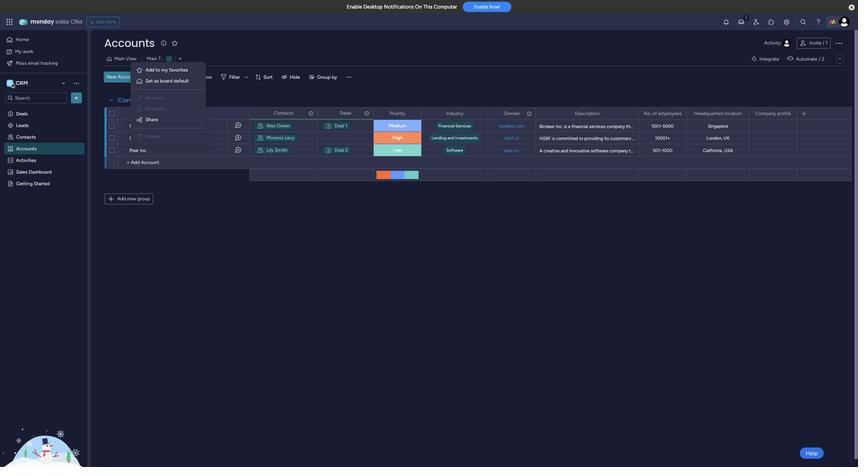 Task type: vqa. For each thing, say whether or not it's contained in the screenshot.
1st "Main" from the right
yes



Task type: describe. For each thing, give the bounding box(es) containing it.
svg image for deal 2
[[325, 147, 332, 154]]

and right banking at top
[[703, 124, 710, 129]]

investments
[[456, 136, 478, 141]]

set as board default
[[146, 78, 189, 84]]

desktop
[[364, 4, 383, 10]]

2 horizontal spatial a
[[723, 136, 726, 141]]

leads
[[16, 122, 29, 128]]

experience,
[[678, 136, 701, 141]]

to left my
[[156, 67, 160, 73]]

bindeer.com
[[500, 124, 525, 129]]

inc
[[140, 148, 147, 154]]

public board image
[[7, 180, 14, 187]]

phoenix levy element
[[254, 134, 298, 142]]

headquarters location
[[695, 111, 742, 116]]

see
[[96, 19, 104, 25]]

and left offers
[[702, 136, 709, 141]]

board
[[160, 78, 173, 84]]

add view image
[[179, 56, 182, 62]]

sort
[[264, 74, 273, 80]]

company
[[756, 111, 777, 116]]

person
[[197, 74, 212, 80]]

services
[[456, 124, 471, 129]]

add to my favorites image
[[136, 67, 143, 74]]

enable for enable desktop notifications on this computer
[[347, 4, 363, 10]]

virtually
[[718, 148, 734, 154]]

0 horizontal spatial accounts
[[16, 146, 37, 152]]

add for add new group
[[117, 196, 126, 202]]

main for main view
[[115, 56, 125, 62]]

hsbf for hsbf is committed to providing its customers with the best possible experience, and offers a variety of ways to bank, including online, mobile, and in-branch.
[[540, 136, 551, 141]]

builds
[[639, 148, 651, 154]]

bindeer inc. is a financial services company that provides a wide range of banking and investing services to individuals and businesses.
[[540, 124, 806, 129]]

sales dashboard
[[16, 169, 52, 175]]

singapore
[[708, 124, 729, 129]]

1 horizontal spatial a
[[654, 124, 656, 129]]

0 vertical spatial with
[[633, 136, 642, 141]]

software
[[447, 148, 464, 153]]

now!
[[490, 4, 501, 10]]

deal for deal 2
[[335, 147, 344, 153]]

/ for 1
[[823, 40, 825, 46]]

angle down image
[[142, 75, 146, 80]]

connect
[[701, 148, 717, 154]]

new
[[127, 196, 136, 202]]

alex green
[[267, 123, 290, 129]]

Deals field
[[338, 110, 353, 117]]

1 vertical spatial is
[[552, 136, 555, 141]]

london,
[[707, 136, 723, 141]]

Headquarters location field
[[693, 110, 744, 117]]

person button
[[186, 72, 216, 83]]

levy
[[285, 135, 295, 141]]

tracking
[[40, 60, 58, 66]]

workspace options image
[[73, 80, 80, 87]]

deal 2 element
[[322, 146, 351, 155]]

No. of employees field
[[643, 110, 684, 117]]

alex green element
[[254, 122, 293, 130]]

workspace image
[[7, 80, 13, 87]]

a
[[540, 148, 543, 154]]

1000
[[663, 148, 673, 153]]

group
[[137, 196, 150, 202]]

crm inside workspace selection element
[[16, 80, 28, 86]]

the
[[643, 136, 649, 141]]

column information image
[[527, 111, 532, 116]]

Company profile field
[[754, 110, 794, 117]]

svg image for lily smith
[[257, 147, 264, 154]]

apps image
[[769, 19, 776, 25]]

delete menu item
[[136, 133, 201, 141]]

people
[[686, 148, 700, 154]]

0 vertical spatial 2
[[823, 56, 825, 62]]

contacts inside field
[[274, 110, 294, 116]]

to right ways
[[758, 136, 762, 141]]

and up including
[[775, 124, 783, 129]]

enable for enable now!
[[474, 4, 489, 10]]

2 vertical spatial of
[[741, 136, 746, 141]]

other.
[[755, 148, 767, 154]]

company profile
[[756, 111, 792, 116]]

high
[[393, 135, 403, 141]]

email
[[28, 60, 39, 66]]

main for main table
[[147, 56, 157, 62]]

inc. for bindeer inc.
[[147, 123, 155, 129]]

phoenix
[[267, 135, 284, 141]]

hsbf for hsbf
[[130, 135, 142, 141]]

add new group button
[[105, 194, 153, 205]]

and right lending
[[448, 136, 455, 141]]

banking
[[686, 124, 702, 129]]

activities
[[16, 157, 36, 163]]

0 vertical spatial crm
[[70, 18, 82, 26]]

phoenix levy
[[267, 135, 295, 141]]

/ for 2
[[820, 56, 821, 62]]

options image left company
[[740, 108, 745, 119]]

Priority field
[[388, 110, 407, 117]]

notifications image
[[723, 19, 730, 25]]

select product image
[[6, 19, 13, 25]]

offers
[[710, 136, 722, 141]]

autopilot image
[[788, 54, 794, 63]]

1 vertical spatial of
[[681, 124, 685, 129]]

employees
[[659, 111, 682, 116]]

duplicate image
[[136, 106, 143, 112]]

duplicate menu item
[[136, 105, 201, 113]]

see plans
[[96, 19, 116, 25]]

contacts inside list box
[[16, 134, 36, 140]]

enable now!
[[474, 4, 501, 10]]

deal 1 element
[[322, 122, 351, 130]]

deal 2
[[335, 147, 348, 153]]

activity
[[765, 40, 782, 46]]

low
[[393, 147, 402, 153]]

invite
[[810, 40, 822, 46]]

help
[[676, 148, 685, 154]]

deals inside field
[[340, 110, 352, 116]]

providing
[[585, 136, 604, 141]]

main view
[[115, 56, 137, 62]]

1 inside invite / 1 button
[[826, 40, 828, 46]]

ways
[[747, 136, 757, 141]]

to up ways
[[748, 124, 752, 129]]

rename
[[146, 95, 163, 101]]

best
[[650, 136, 659, 141]]

options image for company
[[788, 108, 793, 119]]

started
[[34, 181, 50, 187]]

mass email tracking
[[16, 60, 58, 66]]

v2 search image
[[157, 73, 162, 81]]

1 horizontal spatial is
[[564, 124, 568, 129]]

a creative and innovative software company that builds solutions to help people connect virtually with each other.
[[540, 148, 767, 154]]

10001+
[[656, 136, 671, 141]]

+ Add Account text field
[[121, 159, 247, 167]]

list box containing deals
[[0, 106, 87, 282]]

lottie animation element
[[0, 398, 87, 468]]

getting
[[16, 181, 33, 187]]

bindeer for bindeer inc.
[[130, 123, 146, 129]]

1 inside deal 1 element
[[346, 123, 348, 129]]

possible
[[660, 136, 677, 141]]

no. of employees
[[644, 111, 682, 116]]

Search field
[[162, 72, 183, 82]]

1001-
[[652, 124, 663, 129]]

hsbf is committed to providing its customers with the best possible experience, and offers a variety of ways to bank, including online, mobile, and in-branch.
[[540, 136, 852, 141]]

menu image
[[346, 74, 352, 81]]

and left in-
[[824, 136, 831, 141]]

deal for deal 1
[[335, 123, 344, 129]]

wide
[[658, 124, 667, 129]]

dapulse integrations image
[[752, 56, 757, 62]]

collapse board header image
[[838, 56, 843, 62]]

on
[[415, 4, 422, 10]]

work
[[23, 49, 33, 54]]

set
[[146, 78, 153, 84]]

1 vertical spatial that
[[630, 148, 638, 154]]

Domain field
[[502, 110, 522, 117]]

options image right domain field at the top of the page
[[527, 108, 531, 119]]

filter button
[[218, 72, 251, 83]]



Task type: locate. For each thing, give the bounding box(es) containing it.
1 vertical spatial 2
[[346, 147, 348, 153]]

bindeer up "creative"
[[540, 124, 555, 129]]

2 column information image from the left
[[364, 111, 370, 116]]

invite members image
[[754, 19, 760, 25]]

of inside 'field'
[[653, 111, 658, 116]]

2 down deal 1 at the top of page
[[346, 147, 348, 153]]

Search in workspace field
[[14, 94, 57, 102]]

arrow down image
[[243, 73, 251, 81]]

table
[[159, 56, 170, 62]]

hide button
[[279, 72, 304, 83]]

sales
[[55, 18, 69, 26]]

0 horizontal spatial bindeer
[[130, 123, 146, 129]]

range
[[668, 124, 680, 129]]

svg image for alex green
[[257, 123, 264, 130]]

/ right automate
[[820, 56, 821, 62]]

svg image inside deal 1 element
[[325, 123, 332, 130]]

lottie animation image
[[0, 398, 87, 468]]

0 horizontal spatial options image
[[164, 57, 174, 61]]

0 horizontal spatial main
[[115, 56, 125, 62]]

svg image left alex
[[257, 123, 264, 130]]

1 vertical spatial deal
[[335, 147, 344, 153]]

with left the
[[633, 136, 642, 141]]

rename image
[[136, 95, 143, 101]]

0 horizontal spatial enable
[[347, 4, 363, 10]]

Industry field
[[445, 110, 466, 117]]

solutions
[[652, 148, 670, 154]]

/
[[823, 40, 825, 46], [820, 56, 821, 62]]

main table
[[147, 56, 170, 62]]

add left the new
[[117, 196, 126, 202]]

options image
[[164, 57, 174, 61], [677, 108, 682, 119], [788, 108, 793, 119]]

1 horizontal spatial enable
[[474, 4, 489, 10]]

uk
[[724, 136, 730, 141]]

0 horizontal spatial /
[[820, 56, 821, 62]]

main view button
[[104, 53, 142, 64]]

0 horizontal spatial is
[[552, 136, 555, 141]]

profile
[[778, 111, 792, 116]]

svg image inside lily smith element
[[257, 147, 264, 154]]

0 vertical spatial that
[[627, 124, 635, 129]]

monday sales crm
[[31, 18, 82, 26]]

workspace selection element
[[7, 79, 29, 88]]

1 column information image from the left
[[309, 111, 314, 116]]

and
[[703, 124, 710, 129], [775, 124, 783, 129], [448, 136, 455, 141], [702, 136, 709, 141], [824, 136, 831, 141], [561, 148, 569, 154]]

inc. down share
[[147, 123, 155, 129]]

each
[[745, 148, 754, 154]]

column information image
[[309, 111, 314, 116], [364, 111, 370, 116]]

bank,
[[763, 136, 774, 141]]

501-
[[653, 148, 663, 153]]

add inside menu
[[146, 67, 155, 73]]

0 horizontal spatial column information image
[[309, 111, 314, 116]]

menu
[[131, 62, 206, 145]]

1 horizontal spatial bindeer
[[540, 124, 555, 129]]

public dashboard image
[[7, 169, 14, 175]]

1 horizontal spatial add
[[146, 67, 155, 73]]

investing
[[711, 124, 729, 129]]

my work
[[15, 49, 33, 54]]

add right add to my favorites icon
[[146, 67, 155, 73]]

options image
[[836, 39, 844, 47], [73, 95, 80, 101], [308, 107, 313, 119], [364, 107, 369, 119], [412, 108, 417, 119], [527, 108, 531, 119], [740, 108, 745, 119]]

0 vertical spatial of
[[653, 111, 658, 116]]

2
[[823, 56, 825, 62], [346, 147, 348, 153]]

svg image
[[257, 123, 264, 130], [325, 123, 332, 130], [257, 147, 264, 154], [325, 147, 332, 154]]

a left financial
[[569, 124, 571, 129]]

contacts up green at left top
[[274, 110, 294, 116]]

1 vertical spatial crm
[[16, 80, 28, 86]]

options image right priority field on the left top of the page
[[412, 108, 417, 119]]

usa
[[725, 148, 734, 153]]

/ right invite
[[823, 40, 825, 46]]

is up committed
[[564, 124, 568, 129]]

medium
[[389, 123, 407, 129]]

add to favorites image
[[171, 40, 178, 46]]

2 main from the left
[[147, 56, 157, 62]]

crm right sales
[[70, 18, 82, 26]]

delete image
[[136, 133, 143, 140]]

main table button
[[142, 53, 175, 64]]

options image down workspace options icon
[[73, 95, 80, 101]]

set as board default image
[[136, 78, 143, 85]]

options image left add view icon
[[164, 57, 174, 61]]

is up "creative"
[[552, 136, 555, 141]]

0 horizontal spatial inc.
[[147, 123, 155, 129]]

emails settings image
[[784, 19, 791, 25]]

column information image for contacts
[[309, 111, 314, 116]]

1 horizontal spatial contacts
[[274, 110, 294, 116]]

options image right deals field
[[364, 107, 369, 119]]

pear.inc
[[505, 148, 520, 153]]

dashboard
[[29, 169, 52, 175]]

hsbf.co link
[[504, 136, 521, 141]]

enable now! button
[[463, 2, 512, 12]]

company down customers
[[610, 148, 629, 154]]

new account
[[107, 74, 136, 80]]

0 vertical spatial accounts
[[104, 35, 155, 51]]

0 horizontal spatial add
[[117, 196, 126, 202]]

0 horizontal spatial 2
[[346, 147, 348, 153]]

options image up collapse board header image
[[836, 39, 844, 47]]

green
[[277, 123, 290, 129]]

creative
[[544, 148, 560, 154]]

svg image left lily
[[257, 147, 264, 154]]

0 vertical spatial contacts
[[274, 110, 294, 116]]

0 horizontal spatial hsbf
[[130, 135, 142, 141]]

0 horizontal spatial a
[[569, 124, 571, 129]]

group by button
[[306, 72, 342, 83]]

2 horizontal spatial options image
[[788, 108, 793, 119]]

1 horizontal spatial of
[[681, 124, 685, 129]]

0 horizontal spatial services
[[590, 124, 606, 129]]

column information image right contacts field
[[309, 111, 314, 116]]

company up customers
[[607, 124, 626, 129]]

to left the help
[[671, 148, 675, 154]]

bindeer for bindeer inc. is a financial services company that provides a wide range of banking and investing services to individuals and businesses.
[[540, 124, 555, 129]]

1 vertical spatial with
[[735, 148, 744, 154]]

filter
[[229, 74, 240, 80]]

new
[[107, 74, 117, 80]]

group by
[[317, 74, 337, 80]]

rename menu item
[[136, 94, 201, 102]]

1 horizontal spatial deals
[[340, 110, 352, 116]]

help
[[806, 450, 819, 457]]

of left ways
[[741, 136, 746, 141]]

accounts up the view
[[104, 35, 155, 51]]

enable left now!
[[474, 4, 489, 10]]

svg image inside alex green element
[[257, 123, 264, 130]]

1 vertical spatial add
[[117, 196, 126, 202]]

innovative
[[570, 148, 590, 154]]

1 horizontal spatial hsbf
[[540, 136, 551, 141]]

services
[[590, 124, 606, 129], [730, 124, 747, 129]]

svg image left "deal 2"
[[325, 147, 332, 154]]

1 horizontal spatial column information image
[[364, 111, 370, 116]]

provides
[[636, 124, 653, 129]]

501-1000
[[653, 148, 673, 153]]

inc. for bindeer inc. is a financial services company that provides a wide range of banking and investing services to individuals and businesses.
[[556, 124, 563, 129]]

search everything image
[[801, 19, 807, 25]]

svg image for deal 1
[[325, 123, 332, 130]]

show board description image
[[160, 40, 168, 47]]

mobile,
[[808, 136, 823, 141]]

monday
[[31, 18, 54, 26]]

of right no.
[[653, 111, 658, 116]]

0 horizontal spatial with
[[633, 136, 642, 141]]

with right usa at the top right of the page
[[735, 148, 744, 154]]

column information image for deals
[[364, 111, 370, 116]]

lily smith element
[[254, 146, 291, 155]]

0 vertical spatial deal
[[335, 123, 344, 129]]

1 horizontal spatial with
[[735, 148, 744, 154]]

1 vertical spatial company
[[610, 148, 629, 154]]

0 vertical spatial /
[[823, 40, 825, 46]]

1 horizontal spatial 1
[[826, 40, 828, 46]]

businesses.
[[784, 124, 806, 129]]

hsbf up pear
[[130, 135, 142, 141]]

0 vertical spatial company
[[607, 124, 626, 129]]

financial
[[572, 124, 589, 129]]

inbox image
[[739, 19, 745, 25]]

dapulse close image
[[850, 4, 855, 11]]

to down financial
[[580, 136, 584, 141]]

/ inside button
[[823, 40, 825, 46]]

my work button
[[4, 46, 74, 57]]

and down committed
[[561, 148, 569, 154]]

options image inside 'main table' button
[[164, 57, 174, 61]]

california, usa
[[704, 148, 734, 153]]

options image up businesses.
[[788, 108, 793, 119]]

that left builds
[[630, 148, 638, 154]]

1 horizontal spatial services
[[730, 124, 747, 129]]

of right range
[[681, 124, 685, 129]]

is
[[564, 124, 568, 129], [552, 136, 555, 141]]

inc.
[[147, 123, 155, 129], [556, 124, 563, 129]]

pear inc
[[130, 148, 147, 154]]

my
[[161, 67, 168, 73]]

Description field
[[574, 110, 602, 117]]

help image
[[816, 19, 822, 25]]

1 right invite
[[826, 40, 828, 46]]

5000
[[663, 124, 674, 129]]

main left the view
[[115, 56, 125, 62]]

options image up range
[[677, 108, 682, 119]]

0 horizontal spatial crm
[[16, 80, 28, 86]]

domain
[[504, 111, 521, 116]]

enable left desktop
[[347, 4, 363, 10]]

to
[[156, 67, 160, 73], [748, 124, 752, 129], [580, 136, 584, 141], [758, 136, 762, 141], [671, 148, 675, 154]]

1 horizontal spatial main
[[147, 56, 157, 62]]

1 horizontal spatial accounts
[[104, 35, 155, 51]]

new account button
[[104, 72, 139, 83]]

0 horizontal spatial contacts
[[16, 134, 36, 140]]

deals up deal 1 at the top of page
[[340, 110, 352, 116]]

1 horizontal spatial options image
[[677, 108, 682, 119]]

london, uk
[[707, 136, 730, 141]]

hsbf
[[130, 135, 142, 141], [540, 136, 551, 141]]

0 horizontal spatial 1
[[346, 123, 348, 129]]

svg image left deal 1 at the top of page
[[325, 123, 332, 130]]

add for add to my favorites
[[146, 67, 155, 73]]

main left table
[[147, 56, 157, 62]]

financial services
[[439, 124, 471, 129]]

1 horizontal spatial crm
[[70, 18, 82, 26]]

0 vertical spatial is
[[564, 124, 568, 129]]

1 vertical spatial accounts
[[16, 146, 37, 152]]

deal down deals field
[[335, 123, 344, 129]]

menu containing add to my favorites
[[131, 62, 206, 145]]

pear
[[130, 148, 139, 154]]

that
[[627, 124, 635, 129], [630, 148, 638, 154]]

2 services from the left
[[730, 124, 747, 129]]

svg image
[[257, 135, 264, 142]]

1 horizontal spatial /
[[823, 40, 825, 46]]

inc. up committed
[[556, 124, 563, 129]]

1 horizontal spatial inc.
[[556, 124, 563, 129]]

2 deal from the top
[[335, 147, 344, 153]]

accounts up 'activities'
[[16, 146, 37, 152]]

services up variety
[[730, 124, 747, 129]]

that left provides
[[627, 124, 635, 129]]

Companies field
[[116, 96, 156, 105]]

help button
[[801, 448, 825, 459]]

automate
[[797, 56, 818, 62]]

services up providing
[[590, 124, 606, 129]]

option
[[0, 107, 87, 109]]

1001-5000
[[652, 124, 674, 129]]

1 deal from the top
[[335, 123, 344, 129]]

1 main from the left
[[115, 56, 125, 62]]

duplicate
[[146, 106, 166, 112]]

Accounts field
[[103, 35, 157, 51]]

1 services from the left
[[590, 124, 606, 129]]

company
[[607, 124, 626, 129], [610, 148, 629, 154]]

share image
[[136, 117, 143, 123]]

deal down deal 1 element
[[335, 147, 344, 153]]

add inside button
[[117, 196, 126, 202]]

sort button
[[253, 72, 277, 83]]

companies
[[118, 96, 154, 105]]

getting started
[[16, 181, 50, 187]]

2 horizontal spatial of
[[741, 136, 746, 141]]

options image right contacts field
[[308, 107, 313, 119]]

crm
[[70, 18, 82, 26], [16, 80, 28, 86]]

variety
[[727, 136, 740, 141]]

this
[[424, 4, 433, 10]]

0 horizontal spatial of
[[653, 111, 658, 116]]

a left wide
[[654, 124, 656, 129]]

1 vertical spatial contacts
[[16, 134, 36, 140]]

0 horizontal spatial deals
[[16, 111, 28, 117]]

1 down deals field
[[346, 123, 348, 129]]

crm right workspace icon
[[16, 80, 28, 86]]

contacts down leads
[[16, 134, 36, 140]]

bindeer up delete icon
[[130, 123, 146, 129]]

plans
[[105, 19, 116, 25]]

enable inside "button"
[[474, 4, 489, 10]]

pear.inc link
[[503, 148, 522, 153]]

invite / 1 button
[[797, 38, 831, 49]]

column information image right deals field
[[364, 111, 370, 116]]

see plans button
[[86, 17, 119, 27]]

smith
[[275, 147, 288, 153]]

1 horizontal spatial 2
[[823, 56, 825, 62]]

svg image inside deal 2 element
[[325, 147, 332, 154]]

options image for no.
[[677, 108, 682, 119]]

deals up leads
[[16, 111, 28, 117]]

hide
[[290, 74, 300, 80]]

christina overa image
[[840, 16, 851, 27]]

0 vertical spatial 1
[[826, 40, 828, 46]]

2 right automate
[[823, 56, 825, 62]]

integrate
[[760, 56, 780, 62]]

1 vertical spatial 1
[[346, 123, 348, 129]]

1 vertical spatial /
[[820, 56, 821, 62]]

favorites
[[169, 67, 188, 73]]

list box
[[0, 106, 87, 282]]

1 image
[[744, 14, 750, 22]]

in-
[[832, 136, 838, 141]]

account
[[118, 74, 136, 80]]

software
[[591, 148, 609, 154]]

hsbf up a
[[540, 136, 551, 141]]

a right offers
[[723, 136, 726, 141]]

customers
[[611, 136, 632, 141]]

mass
[[16, 60, 27, 66]]

0 vertical spatial add
[[146, 67, 155, 73]]

Contacts field
[[272, 110, 296, 117]]



